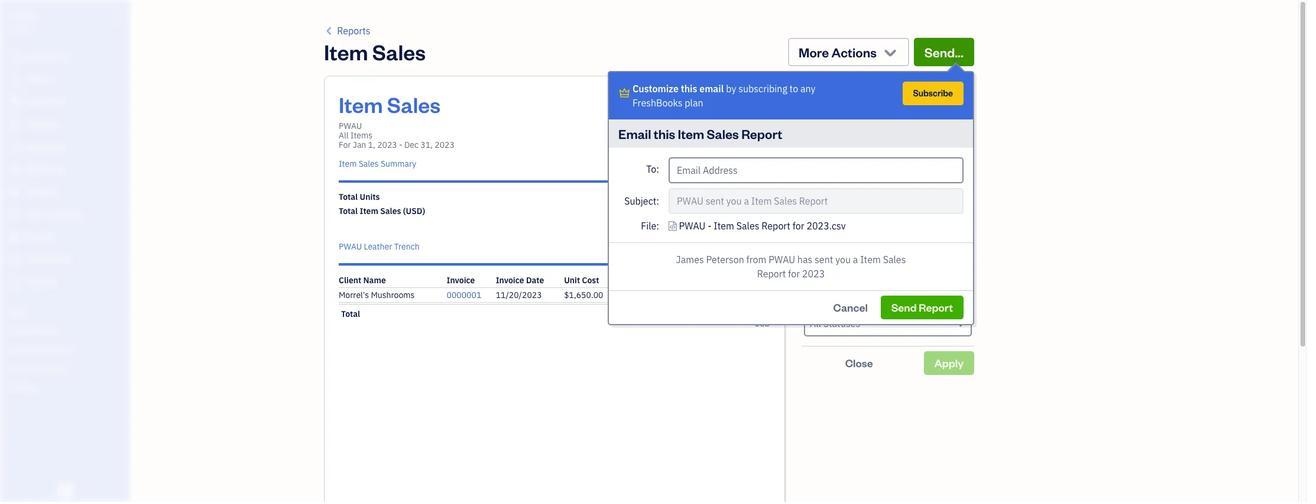 Task type: vqa. For each thing, say whether or not it's contained in the screenshot.
79.99 related to 79.99
no



Task type: locate. For each thing, give the bounding box(es) containing it.
1 : from the top
[[657, 195, 660, 207]]

items right 'all'
[[351, 130, 373, 141]]

1 vertical spatial $0.00
[[667, 309, 689, 319]]

2 horizontal spatial invoice
[[805, 296, 832, 306]]

actions
[[832, 44, 877, 60]]

0 vertical spatial this
[[681, 83, 698, 95]]

0 horizontal spatial this
[[654, 125, 676, 142]]

0 vertical spatial -
[[399, 140, 403, 150]]

date range
[[805, 117, 853, 127]]

crown image
[[619, 86, 631, 101]]

for down has
[[789, 268, 800, 280]]

item sales pwau all items for jan 1, 2023 - dec 31, 2023
[[339, 91, 455, 150]]

items
[[351, 130, 373, 141], [805, 176, 827, 187]]

0 vertical spatial items
[[351, 130, 373, 141]]

timer image
[[8, 209, 22, 221]]

report inside button
[[919, 301, 954, 314]]

sales down 1,
[[359, 159, 379, 169]]

1 horizontal spatial 2023
[[435, 140, 455, 150]]

1 vertical spatial :
[[657, 220, 660, 232]]

sales right a
[[884, 254, 907, 266]]

1 vertical spatial for
[[789, 268, 800, 280]]

send… button
[[914, 38, 975, 66]]

client name
[[339, 275, 386, 286]]

sales down by subscribing to any freshbooks plan
[[707, 125, 739, 142]]

estimate image
[[8, 96, 22, 108]]

0 horizontal spatial items
[[351, 130, 373, 141]]

sales up "dec"
[[387, 91, 441, 118]]

sales
[[373, 38, 426, 66], [387, 91, 441, 118], [707, 125, 739, 142], [359, 159, 379, 169], [380, 206, 401, 217], [737, 220, 760, 232], [884, 254, 907, 266]]

0 vertical spatial :
[[657, 195, 660, 207]]

:
[[657, 195, 660, 207], [657, 220, 660, 232]]

item right a
[[861, 254, 881, 266]]

report image
[[8, 276, 22, 288]]

cancel
[[834, 301, 868, 314]]

report up from
[[762, 220, 791, 232]]

subject :
[[625, 195, 660, 207]]

2 horizontal spatial 2023
[[803, 268, 825, 280]]

owner
[[9, 24, 31, 33]]

1 horizontal spatial invoice
[[496, 275, 524, 286]]

- left "dec"
[[399, 140, 403, 150]]

invoice up 11/20/2023
[[496, 275, 524, 286]]

main element
[[0, 0, 160, 502]]

pwau up for
[[339, 121, 362, 131]]

0 horizontal spatial -
[[399, 140, 403, 150]]

$0.00 for total
[[667, 309, 689, 319]]

for
[[793, 220, 805, 232], [789, 268, 800, 280]]

invoice image
[[8, 119, 22, 131]]

report down from
[[758, 268, 786, 280]]

1 vertical spatial -
[[708, 220, 712, 232]]

sales right reports button
[[373, 38, 426, 66]]

money image
[[8, 231, 22, 243]]

1 $0.00 from the top
[[667, 290, 689, 301]]

unit
[[564, 275, 580, 286]]

peterson
[[707, 254, 745, 266]]

- right file icon
[[708, 220, 712, 232]]

1 horizontal spatial -
[[708, 220, 712, 232]]

invoice inside invoice status element
[[805, 296, 832, 306]]

pwau for pwau leather trench
[[339, 241, 362, 252]]

usd
[[406, 206, 423, 217], [755, 215, 771, 226], [755, 318, 771, 329]]

for up clients
[[793, 220, 805, 232]]

pwau right file icon
[[679, 220, 706, 232]]

subject
[[625, 195, 657, 207]]

all
[[829, 95, 839, 106]]

0 vertical spatial $1,650.00 usd
[[731, 206, 771, 226]]

payment image
[[8, 141, 22, 153]]

freshbooks image
[[56, 483, 75, 498]]

reset all
[[802, 95, 839, 106]]

$1,650.00 usd
[[731, 206, 771, 226], [731, 309, 771, 329]]

: up file :
[[657, 195, 660, 207]]

any
[[801, 83, 816, 95]]

send report
[[892, 301, 954, 314]]

file image
[[669, 219, 677, 233]]

this up 'plan'
[[681, 83, 698, 95]]

2023 right 1,
[[377, 140, 397, 150]]

report down subscribing
[[742, 125, 783, 142]]

pwau
[[9, 11, 37, 22], [339, 121, 362, 131], [679, 220, 706, 232], [339, 241, 362, 252], [769, 254, 796, 266]]

date range element
[[802, 108, 975, 167]]

sent
[[815, 254, 834, 266]]

for
[[339, 140, 351, 150]]

pwau for pwau owner
[[9, 11, 37, 22]]

invoice
[[447, 275, 475, 286], [496, 275, 524, 286], [805, 296, 832, 306]]

1 horizontal spatial this
[[681, 83, 698, 95]]

2023 for item
[[435, 140, 455, 150]]

dec
[[405, 140, 419, 150]]

1 $1,650.00 usd from the top
[[731, 206, 771, 226]]

mushrooms
[[371, 290, 415, 301]]

1
[[766, 192, 771, 202], [620, 290, 625, 301], [620, 309, 625, 319]]

for inside james peterson from pwau has sent you a item sales report for 2023
[[789, 268, 800, 280]]

invoice for invoice status
[[805, 296, 832, 306]]

0000001 link
[[447, 290, 482, 301]]

clients element
[[802, 227, 975, 287]]

2023 inside james peterson from pwau has sent you a item sales report for 2023
[[803, 268, 825, 280]]

settings image
[[9, 382, 127, 392]]

1 vertical spatial items
[[805, 176, 827, 187]]

chart image
[[8, 254, 22, 266]]

close
[[846, 356, 874, 370]]

2023 right '31,'
[[435, 140, 455, 150]]

report
[[742, 125, 783, 142], [762, 220, 791, 232], [758, 268, 786, 280], [919, 301, 954, 314]]

pwau inside james peterson from pwau has sent you a item sales report for 2023
[[769, 254, 796, 266]]

pwau up owner
[[9, 11, 37, 22]]

item up 'all'
[[339, 91, 383, 118]]

2023 down has
[[803, 268, 825, 280]]

pwau left has
[[769, 254, 796, 266]]

by subscribing to any freshbooks plan
[[633, 83, 816, 109]]

2 $0.00 from the top
[[667, 309, 689, 319]]

invoice status
[[805, 296, 858, 306]]

item inside item sales pwau all items for jan 1, 2023 - dec 31, 2023
[[339, 91, 383, 118]]

1 vertical spatial $1,650.00 usd
[[731, 309, 771, 329]]

sales up from
[[737, 220, 760, 232]]

this right email
[[654, 125, 676, 142]]

cancel button
[[823, 296, 879, 319]]

items up email subject text box
[[805, 176, 827, 187]]

-
[[399, 140, 403, 150], [708, 220, 712, 232]]

report right send
[[919, 301, 954, 314]]

Select a contact to send to email field
[[669, 157, 964, 183]]

0 vertical spatial $0.00
[[667, 290, 689, 301]]

date
[[526, 275, 544, 286]]

pwau for pwau - item sales report for 2023.csv
[[679, 220, 706, 232]]

total item sales ( usd )
[[339, 206, 425, 217]]

jan
[[353, 140, 366, 150]]

leather
[[364, 241, 392, 252]]

items inside item sales pwau all items for jan 1, 2023 - dec 31, 2023
[[351, 130, 373, 141]]

2023.csv
[[807, 220, 846, 232]]

pwau inside item sales pwau all items for jan 1, 2023 - dec 31, 2023
[[339, 121, 362, 131]]

bank connections image
[[9, 363, 127, 373]]

$0.00 for morrel's mushrooms
[[667, 290, 689, 301]]

$0.00
[[667, 290, 689, 301], [667, 309, 689, 319]]

james peterson from pwau has sent you a item sales report for 2023
[[676, 254, 907, 280]]

2 : from the top
[[657, 220, 660, 232]]

item sales summary
[[339, 159, 417, 169]]

invoice left status
[[805, 296, 832, 306]]

pwau left leather
[[339, 241, 362, 252]]

apps image
[[9, 306, 127, 316]]

total down total units
[[339, 206, 358, 217]]

items element
[[802, 167, 975, 227]]

2 vertical spatial 1
[[620, 309, 625, 319]]

send
[[892, 301, 917, 314]]

: left file icon
[[657, 220, 660, 232]]

1 horizontal spatial items
[[805, 176, 827, 187]]

0 horizontal spatial invoice
[[447, 275, 475, 286]]

1 vertical spatial 1
[[620, 290, 625, 301]]

close button
[[802, 351, 917, 375]]

total down from
[[752, 275, 771, 286]]

freshbooks
[[633, 97, 683, 109]]

dashboard image
[[8, 51, 22, 63]]

0 vertical spatial for
[[793, 220, 805, 232]]

total
[[339, 192, 358, 202], [339, 206, 358, 217], [752, 275, 771, 286], [341, 309, 360, 319]]

: for subject :
[[657, 195, 660, 207]]

)
[[423, 206, 425, 217]]

2 $1,650.00 usd from the top
[[731, 309, 771, 329]]

1 vertical spatial this
[[654, 125, 676, 142]]

pwau inside main element
[[9, 11, 37, 22]]

2023
[[377, 140, 397, 150], [435, 140, 455, 150], [803, 268, 825, 280]]

to:
[[647, 163, 660, 175]]

item
[[324, 38, 368, 66], [339, 91, 383, 118], [678, 125, 705, 142], [339, 159, 357, 169], [360, 206, 379, 217], [714, 220, 735, 232], [861, 254, 881, 266]]

this
[[681, 83, 698, 95], [654, 125, 676, 142]]

chevrondown image
[[883, 44, 899, 60]]

status
[[834, 296, 858, 306]]

sales left (
[[380, 206, 401, 217]]

invoice up 0000001
[[447, 275, 475, 286]]

pwau owner
[[9, 11, 37, 33]]



Task type: describe. For each thing, give the bounding box(es) containing it.
email
[[700, 83, 724, 95]]

name
[[364, 275, 386, 286]]

pwau - item sales report for 2023.csv
[[679, 220, 846, 232]]

reset
[[802, 95, 826, 106]]

item down reports
[[324, 38, 368, 66]]

total left units
[[339, 192, 358, 202]]

0000001
[[447, 290, 482, 301]]

more actions button
[[788, 38, 910, 66]]

cost
[[582, 275, 599, 286]]

subscribe button
[[903, 82, 964, 105]]

file
[[641, 220, 657, 232]]

- inside item sales pwau all items for jan 1, 2023 - dec 31, 2023
[[399, 140, 403, 150]]

1 for total
[[620, 309, 625, 319]]

item sales
[[324, 38, 426, 66]]

date
[[805, 117, 824, 127]]

0 horizontal spatial 2023
[[377, 140, 397, 150]]

invoice for invoice date
[[496, 275, 524, 286]]

email this item sales report
[[619, 125, 783, 142]]

(
[[403, 206, 406, 217]]

reset all button
[[802, 93, 839, 108]]

item inside james peterson from pwau has sent you a item sales report for 2023
[[861, 254, 881, 266]]

item up "peterson"
[[714, 220, 735, 232]]

pwau leather trench
[[339, 241, 420, 252]]

unit cost
[[564, 275, 599, 286]]

subscribe
[[914, 88, 954, 99]]

2023 for james
[[803, 268, 825, 280]]

range
[[826, 117, 853, 127]]

you
[[836, 254, 851, 266]]

james
[[676, 254, 704, 266]]

summary
[[381, 159, 417, 169]]

from
[[747, 254, 767, 266]]

item down for
[[339, 159, 357, 169]]

email
[[619, 125, 652, 142]]

client image
[[8, 74, 22, 86]]

units
[[360, 192, 380, 202]]

invoice for invoice
[[447, 275, 475, 286]]

0 vertical spatial 1
[[766, 192, 771, 202]]

1,
[[368, 140, 376, 150]]

team members image
[[9, 325, 127, 335]]

more actions
[[799, 44, 877, 60]]

All Statuses search field
[[810, 316, 957, 331]]

total units
[[339, 192, 380, 202]]

by
[[727, 83, 737, 95]]

file :
[[641, 220, 660, 232]]

this for item
[[654, 125, 676, 142]]

send…
[[925, 44, 964, 60]]

customize this email
[[633, 83, 724, 95]]

send report button
[[881, 296, 964, 319]]

clients
[[805, 236, 830, 247]]

11/20/2023
[[496, 290, 542, 301]]

sales inside james peterson from pwau has sent you a item sales report for 2023
[[884, 254, 907, 266]]

trench
[[394, 241, 420, 252]]

invoice status element
[[802, 287, 975, 347]]

this for email
[[681, 83, 698, 95]]

items and services image
[[9, 344, 127, 354]]

more
[[799, 44, 829, 60]]

to
[[790, 83, 799, 95]]

invoice date
[[496, 275, 544, 286]]

sales inside item sales pwau all items for jan 1, 2023 - dec 31, 2023
[[387, 91, 441, 118]]

report inside james peterson from pwau has sent you a item sales report for 2023
[[758, 268, 786, 280]]

reports button
[[324, 24, 371, 38]]

total down morrel's
[[341, 309, 360, 319]]

project image
[[8, 186, 22, 198]]

subscribing
[[739, 83, 788, 95]]

expense image
[[8, 164, 22, 176]]

Email Subject text field
[[669, 188, 964, 214]]

item down 'plan'
[[678, 125, 705, 142]]

client
[[339, 275, 362, 286]]

31,
[[421, 140, 433, 150]]

: for file :
[[657, 220, 660, 232]]

all
[[339, 130, 349, 141]]

item down units
[[360, 206, 379, 217]]

morrel's mushrooms
[[339, 290, 415, 301]]

chevronleft image
[[324, 24, 335, 38]]

filters
[[802, 71, 839, 88]]

1 for morrel's mushrooms
[[620, 290, 625, 301]]

morrel's
[[339, 290, 369, 301]]

plan
[[685, 97, 704, 109]]

a
[[854, 254, 859, 266]]

has
[[798, 254, 813, 266]]

customize
[[633, 83, 679, 95]]

reports
[[337, 25, 371, 37]]



